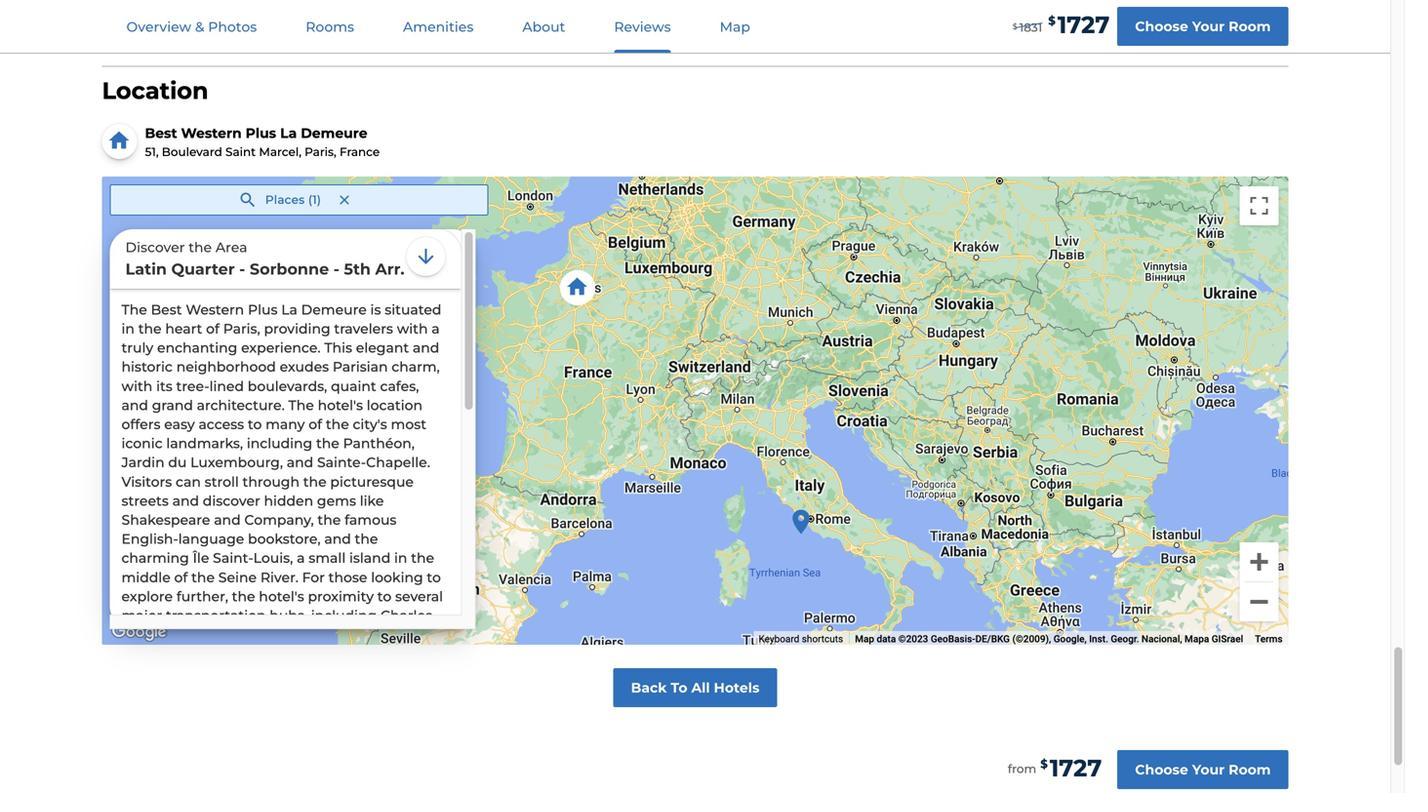 Task type: vqa. For each thing, say whether or not it's contained in the screenshot.
1st + from right
no



Task type: locate. For each thing, give the bounding box(es) containing it.
2 vertical spatial its
[[276, 760, 292, 777]]

2 horizontal spatial a
[[432, 321, 440, 337]]

1 vertical spatial room
[[1229, 762, 1271, 778]]

1 vertical spatial demeure
[[301, 302, 367, 318]]

in up truly
[[122, 321, 135, 337]]

0 vertical spatial western
[[181, 125, 242, 141]]

0 horizontal spatial -
[[239, 260, 245, 279]]

la up "providing"
[[281, 302, 298, 318]]

map button
[[696, 1, 774, 53]]

about button
[[499, 1, 589, 53]]

and down such
[[354, 703, 381, 720]]

including down "proximity"
[[311, 607, 377, 624]]

western up the heart
[[186, 302, 244, 318]]

0 vertical spatial demeure
[[301, 125, 367, 141]]

tab list
[[102, 0, 775, 53]]

2 your from the top
[[1192, 762, 1225, 778]]

1 vertical spatial choose
[[1135, 762, 1189, 778]]

1 horizontal spatial of
[[206, 321, 220, 337]]

de
[[122, 627, 139, 643]]

1 vertical spatial your
[[1192, 762, 1225, 778]]

paris,
[[305, 145, 336, 159], [223, 321, 260, 337]]

1 horizontal spatial -
[[334, 260, 340, 279]]

overview & photos button
[[103, 1, 280, 53]]

1 horizontal spatial map
[[855, 634, 874, 645]]

1 choose your room button from the top
[[1118, 7, 1289, 46]]

louvre
[[122, 703, 169, 720]]

its left "rich"
[[339, 722, 355, 739]]

1 horizontal spatial is
[[370, 302, 381, 318]]

through
[[243, 474, 300, 490]]

your for $
[[1192, 18, 1225, 35]]

your for 1727
[[1192, 762, 1225, 778]]

hotel's down river.
[[259, 588, 304, 605]]

with down historic
[[122, 378, 153, 395]]

2 choose from the top
[[1135, 762, 1189, 778]]

la up marcel,
[[280, 125, 297, 141]]

most
[[391, 416, 427, 433]]

known
[[202, 760, 250, 777]]

tab list containing overview & photos
[[102, 0, 775, 53]]

1 room from the top
[[1229, 18, 1271, 35]]

0 vertical spatial best
[[145, 125, 177, 141]]

choose your room
[[1135, 18, 1271, 35], [1135, 762, 1271, 778]]

heart
[[165, 321, 202, 337]]

it
[[122, 646, 131, 662]]

1 vertical spatial western
[[186, 302, 244, 318]]

0 vertical spatial choose your room
[[1135, 18, 1271, 35]]

providing
[[264, 321, 331, 337]]

reviews left map button
[[614, 19, 671, 35]]

0 horizontal spatial with
[[122, 378, 153, 395]]

with down 'situated'
[[397, 321, 428, 337]]

0 vertical spatial its
[[156, 378, 173, 395]]

of right many
[[309, 416, 322, 433]]

la inside best western plus la demeure 51, boulevard saint marcel, paris, france
[[280, 125, 297, 141]]

gaulle
[[143, 627, 187, 643]]

to down the "looking"
[[377, 588, 392, 605]]

and down discover
[[214, 512, 241, 528]]

1 horizontal spatial $
[[1041, 757, 1048, 772]]

1 vertical spatial plus
[[248, 302, 278, 318]]

map region
[[102, 177, 1289, 645]]

- down area at the top left
[[239, 260, 245, 279]]

charm,
[[392, 359, 440, 375]]

experience.
[[241, 340, 321, 356]]

city's down train
[[297, 646, 331, 662]]

1 vertical spatial a
[[297, 550, 305, 567]]

in
[[242, 722, 256, 739]]

from $ 1727
[[1008, 754, 1102, 783]]

2 choose your room from the top
[[1135, 762, 1271, 778]]

boulevards,
[[248, 378, 327, 395]]

room
[[1229, 18, 1271, 35], [1229, 762, 1271, 778]]

demeure up travelers
[[301, 302, 367, 318]]

about
[[523, 19, 565, 35]]

its up grand
[[156, 378, 173, 395]]

1 vertical spatial paris,
[[223, 321, 260, 337]]

the down six
[[267, 646, 293, 662]]

51,
[[145, 145, 159, 159]]

1 vertical spatial is
[[188, 760, 198, 777]]

inst.
[[1089, 634, 1109, 645]]

in up the "looking"
[[394, 550, 407, 567]]

0 vertical spatial choose your room button
[[1118, 7, 1289, 46]]

0 vertical spatial hotel's
[[318, 397, 363, 414]]

1 vertical spatial in
[[394, 550, 407, 567]]

best up 51,
[[145, 125, 177, 141]]

is down historical
[[188, 760, 198, 777]]

0 vertical spatial with
[[397, 321, 428, 337]]

including down many
[[247, 435, 313, 452]]

0 horizontal spatial $
[[1013, 22, 1018, 31]]

efficient
[[335, 646, 391, 662]]

paris, up neighborhood
[[223, 321, 260, 337]]

1 vertical spatial best
[[151, 302, 182, 318]]

0 horizontal spatial in
[[122, 321, 135, 337]]

$ right 1831
[[1048, 14, 1056, 28]]

0 vertical spatial paris,
[[305, 145, 336, 159]]

convenient
[[146, 646, 224, 662]]

western inside the best western plus la demeure is situated in the heart of paris, providing travelers with a truly enchanting experience. this elegant and historic neighborhood exudes parisian charm, with its tree-lined boulevards, quaint cafes, and grand architecture. the hotel's location offers easy access to many of the city's most iconic landmarks, including the panthéon, jardin du luxembourg, and sainte-chapelle. visitors can stroll through the picturesque streets and discover hidden gems like shakespeare and company, the famous english-language bookstore, and the charming île saint-louis, a small island in the middle of the seine river.  for those looking to explore further, the hotel's proximity to several major transportation hubs, including charles de gaulle airport and six train stations, makes it a convenient base. the city's efficient public transportation system allows visitors to easily reach other popular destinations such as the louvre museum, the eiffel tower, and the champs-élysées.  in addition to its rich cultural and historical offerings, the area surrounding the hotel is known for its vibrant atmosphere and diverse culinar
[[186, 302, 244, 318]]

map right show
[[720, 19, 750, 35]]

to up the several
[[427, 569, 441, 586]]

all right show
[[676, 14, 695, 31]]

western inside best western plus la demeure 51, boulevard saint marcel, paris, france
[[181, 125, 242, 141]]

stations,
[[331, 627, 389, 643]]

keyboard
[[759, 634, 800, 645]]

map for map data ©2023 geobasis-de/bkg (©2009), google, inst. geogr. nacional, mapa gisrael
[[855, 634, 874, 645]]

0 horizontal spatial map
[[720, 19, 750, 35]]

area
[[314, 741, 344, 758]]

quarter
[[171, 260, 235, 279]]

best
[[145, 125, 177, 141], [151, 302, 182, 318]]

hotel's down 'quaint'
[[318, 397, 363, 414]]

in
[[122, 321, 135, 337], [394, 550, 407, 567]]

0 horizontal spatial is
[[188, 760, 198, 777]]

choose
[[1135, 18, 1189, 35], [1135, 762, 1189, 778]]

1 horizontal spatial paris,
[[305, 145, 336, 159]]

0 horizontal spatial hotel's
[[259, 588, 304, 605]]

the up truly
[[122, 302, 147, 318]]

base.
[[228, 646, 264, 662]]

rich
[[359, 722, 385, 739]]

0 horizontal spatial paris,
[[223, 321, 260, 337]]

with
[[397, 321, 428, 337], [122, 378, 153, 395]]

choose your room button
[[1118, 7, 1289, 46], [1118, 750, 1289, 789]]

0 vertical spatial plus
[[246, 125, 276, 141]]

charles
[[381, 607, 432, 624]]

and left diverse
[[122, 780, 148, 793]]

1 vertical spatial all
[[691, 680, 710, 696]]

1 vertical spatial including
[[311, 607, 377, 624]]

close image
[[337, 192, 352, 208]]

2 horizontal spatial $
[[1048, 14, 1056, 28]]

western up the boulevard
[[181, 125, 242, 141]]

historical
[[152, 741, 215, 758]]

0 horizontal spatial a
[[135, 646, 143, 662]]

show
[[633, 14, 672, 31]]

2 demeure from the top
[[301, 302, 367, 318]]

city's up panthéon,
[[353, 416, 387, 433]]

demeure inside best western plus la demeure 51, boulevard saint marcel, paris, france
[[301, 125, 367, 141]]

1727 right from
[[1050, 754, 1102, 783]]

1 vertical spatial choose your room
[[1135, 762, 1271, 778]]

to
[[671, 680, 688, 696]]

- left 5th
[[334, 260, 340, 279]]

and up through
[[287, 454, 313, 471]]

0 vertical spatial city's
[[353, 416, 387, 433]]

your
[[1192, 18, 1225, 35], [1192, 762, 1225, 778]]

of up the enchanting
[[206, 321, 220, 337]]

is up travelers
[[370, 302, 381, 318]]

plus up "providing"
[[248, 302, 278, 318]]

2 - from the left
[[334, 260, 340, 279]]

the
[[189, 239, 212, 256], [138, 321, 162, 337], [326, 416, 349, 433], [316, 435, 340, 452], [303, 474, 327, 490], [318, 512, 341, 528], [355, 531, 378, 548], [411, 550, 434, 567], [191, 569, 215, 586], [232, 588, 255, 605], [408, 684, 431, 701], [241, 703, 264, 720], [385, 703, 408, 720], [287, 741, 310, 758], [122, 760, 145, 777]]

its right for
[[276, 760, 292, 777]]

1 choose your room from the top
[[1135, 18, 1271, 35]]

0 vertical spatial your
[[1192, 18, 1225, 35]]

system
[[225, 665, 275, 681]]

2 vertical spatial of
[[174, 569, 188, 586]]

1 choose from the top
[[1135, 18, 1189, 35]]

1 vertical spatial map
[[855, 634, 874, 645]]

de/bkg
[[976, 634, 1010, 645]]

a right it
[[135, 646, 143, 662]]

2 horizontal spatial its
[[339, 722, 355, 739]]

its
[[156, 378, 173, 395], [339, 722, 355, 739], [276, 760, 292, 777]]

reach
[[122, 684, 160, 701]]

hubs,
[[270, 607, 307, 624]]

0 vertical spatial room
[[1229, 18, 1271, 35]]

$
[[1048, 14, 1056, 28], [1013, 22, 1018, 31], [1041, 757, 1048, 772]]

tower,
[[306, 703, 351, 720]]

0 horizontal spatial city's
[[297, 646, 331, 662]]

1 - from the left
[[239, 260, 245, 279]]

tree-
[[176, 378, 209, 395]]

best inside best western plus la demeure 51, boulevard saint marcel, paris, france
[[145, 125, 177, 141]]

1 vertical spatial choose your room button
[[1118, 750, 1289, 789]]

plus up marcel,
[[246, 125, 276, 141]]

parisian
[[333, 359, 388, 375]]

2 choose your room button from the top
[[1118, 750, 1289, 789]]

0 vertical spatial choose
[[1135, 18, 1189, 35]]

paris, left france
[[305, 145, 336, 159]]

and up charm,
[[413, 340, 440, 356]]

overview & photos
[[126, 19, 257, 35]]

choose your room button for $
[[1118, 7, 1289, 46]]

$ inside from $ 1727
[[1041, 757, 1048, 772]]

la
[[280, 125, 297, 141], [281, 302, 298, 318]]

a up for
[[297, 550, 305, 567]]

1 demeure from the top
[[301, 125, 367, 141]]

1 vertical spatial 1727
[[1050, 754, 1102, 783]]

1 horizontal spatial with
[[397, 321, 428, 337]]

0 vertical spatial the
[[122, 302, 147, 318]]

1 vertical spatial la
[[281, 302, 298, 318]]

room for $
[[1229, 18, 1271, 35]]

transportation up "airport"
[[166, 607, 266, 624]]

vibrant
[[296, 760, 345, 777]]

map inside button
[[720, 19, 750, 35]]

all right to
[[691, 680, 710, 696]]

the down boulevards,
[[288, 397, 314, 414]]

reviews right show
[[699, 14, 758, 31]]

a down 'situated'
[[432, 321, 440, 337]]

transportation up other
[[122, 665, 222, 681]]

exudes
[[280, 359, 329, 375]]

and
[[413, 340, 440, 356], [122, 397, 148, 414], [287, 454, 313, 471], [172, 493, 199, 509], [214, 512, 241, 528], [324, 531, 351, 548], [243, 627, 270, 643], [354, 703, 381, 720], [122, 741, 148, 758], [122, 780, 148, 793]]

looking
[[371, 569, 423, 586]]

5th
[[344, 260, 371, 279]]

best western plus la demeure 51, boulevard saint marcel, paris, france
[[145, 125, 380, 159]]

0 vertical spatial of
[[206, 321, 220, 337]]

surrounding
[[348, 741, 434, 758]]

gisrael
[[1212, 634, 1243, 645]]

many
[[266, 416, 305, 433]]

0 vertical spatial all
[[676, 14, 695, 31]]

1 your from the top
[[1192, 18, 1225, 35]]

museum,
[[173, 703, 237, 720]]

rooms button
[[282, 1, 378, 53]]

1 vertical spatial transportation
[[122, 665, 222, 681]]

keyboard shortcuts
[[759, 634, 843, 645]]

Places (1) checkbox
[[110, 184, 496, 216], [110, 184, 488, 216]]

grand
[[152, 397, 193, 414]]

hidden
[[264, 493, 313, 509]]

proximity
[[308, 588, 374, 605]]

best up the heart
[[151, 302, 182, 318]]

1727 right 1831
[[1058, 11, 1110, 39]]

france
[[340, 145, 380, 159]]

plus
[[246, 125, 276, 141], [248, 302, 278, 318]]

public
[[395, 646, 438, 662]]

to down architecture.
[[248, 416, 262, 433]]

$ right from
[[1041, 757, 1048, 772]]

gems
[[317, 493, 356, 509]]

mapa
[[1185, 634, 1209, 645]]

demeure
[[301, 125, 367, 141], [301, 302, 367, 318]]

0 vertical spatial map
[[720, 19, 750, 35]]

2 room from the top
[[1229, 762, 1271, 778]]

0 vertical spatial la
[[280, 125, 297, 141]]

for
[[253, 760, 272, 777]]

of up further,
[[174, 569, 188, 586]]

demeure up france
[[301, 125, 367, 141]]

destinations
[[263, 684, 349, 701]]

access
[[199, 416, 244, 433]]

situated
[[385, 302, 442, 318]]

map left data
[[855, 634, 874, 645]]

choose your room for $
[[1135, 18, 1271, 35]]

middle
[[122, 569, 171, 586]]

2 horizontal spatial of
[[309, 416, 322, 433]]

room for 1727
[[1229, 762, 1271, 778]]

such
[[352, 684, 386, 701]]

travelers
[[334, 321, 393, 337]]

$ left 1831
[[1013, 22, 1018, 31]]



Task type: describe. For each thing, give the bounding box(es) containing it.
1 vertical spatial hotel's
[[259, 588, 304, 605]]

geobasis-
[[931, 634, 976, 645]]

places (1)
[[265, 193, 321, 207]]

offers
[[122, 416, 161, 433]]

the inside discover the area latin quarter -  sorbonne - 5th arr.
[[189, 239, 212, 256]]

addition
[[260, 722, 318, 739]]

0 horizontal spatial of
[[174, 569, 188, 586]]

terms link
[[1255, 634, 1283, 645]]

charming
[[122, 550, 189, 567]]

best inside the best western plus la demeure is situated in the heart of paris, providing travelers with a truly enchanting experience. this elegant and historic neighborhood exudes parisian charm, with its tree-lined boulevards, quaint cafes, and grand architecture. the hotel's location offers easy access to many of the city's most iconic landmarks, including the panthéon, jardin du luxembourg, and sainte-chapelle. visitors can stroll through the picturesque streets and discover hidden gems like shakespeare and company, the famous english-language bookstore, and the charming île saint-louis, a small island in the middle of the seine river.  for those looking to explore further, the hotel's proximity to several major transportation hubs, including charles de gaulle airport and six train stations, makes it a convenient base. the city's efficient public transportation system allows visitors to easily reach other popular destinations such as the louvre museum, the eiffel tower, and the champs-élysées.  in addition to its rich cultural and historical offerings, the area surrounding the hotel is known for its vibrant atmosphere and diverse culinar
[[151, 302, 182, 318]]

reviews button
[[591, 1, 695, 53]]

island
[[349, 550, 391, 567]]

0 vertical spatial 1727
[[1058, 11, 1110, 39]]

google image
[[107, 620, 171, 645]]

picturesque
[[330, 474, 414, 490]]

explore
[[122, 588, 173, 605]]

amenities button
[[380, 1, 497, 53]]

jardin
[[122, 454, 165, 471]]

choose for 1727
[[1135, 762, 1189, 778]]

cafes,
[[380, 378, 419, 395]]

visitors
[[325, 665, 374, 681]]

hotel
[[148, 760, 184, 777]]

amenities
[[403, 19, 474, 35]]

the best western plus la demeure is situated in the heart of paris, providing travelers with a truly enchanting experience. this elegant and historic neighborhood exudes parisian charm, with its tree-lined boulevards, quaint cafes, and grand architecture. the hotel's location offers easy access to many of the city's most iconic landmarks, including the panthéon, jardin du luxembourg, and sainte-chapelle. visitors can stroll through the picturesque streets and discover hidden gems like shakespeare and company, the famous english-language bookstore, and the charming île saint-louis, a small island in the middle of the seine river.  for those looking to explore further, the hotel's proximity to several major transportation hubs, including charles de gaulle airport and six train stations, makes it a convenient base. the city's efficient public transportation system allows visitors to easily reach other popular destinations such as the louvre museum, the eiffel tower, and the champs-élysées.  in addition to its rich cultural and historical offerings, the area surrounding the hotel is known for its vibrant atmosphere and diverse culinar
[[122, 302, 443, 793]]

all inside back to all hotels link
[[691, 680, 710, 696]]

map for map
[[720, 19, 750, 35]]

©2023
[[899, 634, 928, 645]]

allows
[[278, 665, 321, 681]]

company,
[[244, 512, 314, 528]]

1 horizontal spatial reviews
[[699, 14, 758, 31]]

0 vertical spatial in
[[122, 321, 135, 337]]

places
[[265, 193, 305, 207]]

those
[[329, 569, 367, 586]]

plus inside the best western plus la demeure is situated in the heart of paris, providing travelers with a truly enchanting experience. this elegant and historic neighborhood exudes parisian charm, with its tree-lined boulevards, quaint cafes, and grand architecture. the hotel's location offers easy access to many of the city's most iconic landmarks, including the panthéon, jardin du luxembourg, and sainte-chapelle. visitors can stroll through the picturesque streets and discover hidden gems like shakespeare and company, the famous english-language bookstore, and the charming île saint-louis, a small island in the middle of the seine river.  for those looking to explore further, the hotel's proximity to several major transportation hubs, including charles de gaulle airport and six train stations, makes it a convenient base. the city's efficient public transportation system allows visitors to easily reach other popular destinations such as the louvre museum, the eiffel tower, and the champs-élysées.  in addition to its rich cultural and historical offerings, the area surrounding the hotel is known for its vibrant atmosphere and diverse culinar
[[248, 302, 278, 318]]

area
[[216, 239, 247, 256]]

terms
[[1255, 634, 1283, 645]]

shortcuts
[[802, 634, 843, 645]]

panthéon,
[[343, 435, 415, 452]]

easy
[[164, 416, 195, 433]]

0 horizontal spatial its
[[156, 378, 173, 395]]

to down "tower,"
[[321, 722, 335, 739]]

show all reviews
[[633, 14, 758, 31]]

la inside the best western plus la demeure is situated in the heart of paris, providing travelers with a truly enchanting experience. this elegant and historic neighborhood exudes parisian charm, with its tree-lined boulevards, quaint cafes, and grand architecture. the hotel's location offers easy access to many of the city's most iconic landmarks, including the panthéon, jardin du luxembourg, and sainte-chapelle. visitors can stroll through the picturesque streets and discover hidden gems like shakespeare and company, the famous english-language bookstore, and the charming île saint-louis, a small island in the middle of the seine river.  for those looking to explore further, the hotel's proximity to several major transportation hubs, including charles de gaulle airport and six train stations, makes it a convenient base. the city's efficient public transportation system allows visitors to easily reach other popular destinations such as the louvre museum, the eiffel tower, and the champs-élysées.  in addition to its rich cultural and historical offerings, the area surrounding the hotel is known for its vibrant atmosphere and diverse culinar
[[281, 302, 298, 318]]

train
[[295, 627, 327, 643]]

and down champs-
[[122, 741, 148, 758]]

architecture.
[[197, 397, 285, 414]]

1 vertical spatial the
[[288, 397, 314, 414]]

for
[[302, 569, 325, 586]]

and up the "small"
[[324, 531, 351, 548]]

2 vertical spatial the
[[267, 646, 293, 662]]

streets
[[122, 493, 169, 509]]

1 horizontal spatial its
[[276, 760, 292, 777]]

shakespeare
[[122, 512, 210, 528]]

paris, inside the best western plus la demeure is situated in the heart of paris, providing travelers with a truly enchanting experience. this elegant and historic neighborhood exudes parisian charm, with its tree-lined boulevards, quaint cafes, and grand architecture. the hotel's location offers easy access to many of the city's most iconic landmarks, including the panthéon, jardin du luxembourg, and sainte-chapelle. visitors can stroll through the picturesque streets and discover hidden gems like shakespeare and company, the famous english-language bookstore, and the charming île saint-louis, a small island in the middle of the seine river.  for those looking to explore further, the hotel's proximity to several major transportation hubs, including charles de gaulle airport and six train stations, makes it a convenient base. the city's efficient public transportation system allows visitors to easily reach other popular destinations such as the louvre museum, the eiffel tower, and the champs-élysées.  in addition to its rich cultural and historical offerings, the area surrounding the hotel is known for its vibrant atmosphere and diverse culinar
[[223, 321, 260, 337]]

choose for $
[[1135, 18, 1189, 35]]

boulevard
[[162, 145, 222, 159]]

marcel,
[[259, 145, 302, 159]]

six
[[273, 627, 292, 643]]

(1)
[[308, 193, 321, 207]]

neighborhood
[[176, 359, 276, 375]]

map data ©2023 geobasis-de/bkg (©2009), google, inst. geogr. nacional, mapa gisrael
[[855, 634, 1243, 645]]

1 vertical spatial its
[[339, 722, 355, 739]]

airport
[[190, 627, 239, 643]]

(©2009),
[[1013, 634, 1051, 645]]

seine
[[218, 569, 257, 586]]

0 vertical spatial transportation
[[166, 607, 266, 624]]

1 vertical spatial of
[[309, 416, 322, 433]]

makes
[[393, 627, 439, 643]]

language
[[178, 531, 244, 548]]

discover
[[203, 493, 260, 509]]

enchanting
[[157, 340, 237, 356]]

offerings,
[[219, 741, 283, 758]]

landmarks,
[[166, 435, 243, 452]]

0 vertical spatial a
[[432, 321, 440, 337]]

0 vertical spatial including
[[247, 435, 313, 452]]

stroll
[[205, 474, 239, 490]]

google,
[[1054, 634, 1087, 645]]

0 horizontal spatial reviews
[[614, 19, 671, 35]]

demeure inside the best western plus la demeure is situated in the heart of paris, providing travelers with a truly enchanting experience. this elegant and historic neighborhood exudes parisian charm, with its tree-lined boulevards, quaint cafes, and grand architecture. the hotel's location offers easy access to many of the city's most iconic landmarks, including the panthéon, jardin du luxembourg, and sainte-chapelle. visitors can stroll through the picturesque streets and discover hidden gems like shakespeare and company, the famous english-language bookstore, and the charming île saint-louis, a small island in the middle of the seine river.  for those looking to explore further, the hotel's proximity to several major transportation hubs, including charles de gaulle airport and six train stations, makes it a convenient base. the city's efficient public transportation system allows visitors to easily reach other popular destinations such as the louvre museum, the eiffel tower, and the champs-élysées.  in addition to its rich cultural and historical offerings, the area surrounding the hotel is known for its vibrant atmosphere and diverse culinar
[[301, 302, 367, 318]]

1 horizontal spatial in
[[394, 550, 407, 567]]

truly
[[122, 340, 153, 356]]

1 horizontal spatial city's
[[353, 416, 387, 433]]

2 vertical spatial a
[[135, 646, 143, 662]]

can
[[176, 474, 201, 490]]

back
[[631, 680, 667, 696]]

further,
[[176, 588, 228, 605]]

and up base.
[[243, 627, 270, 643]]

other
[[164, 684, 202, 701]]

overview
[[126, 19, 191, 35]]

geogr.
[[1111, 634, 1139, 645]]

english-
[[122, 531, 178, 548]]

to up as
[[377, 665, 392, 681]]

easily
[[395, 665, 434, 681]]

all inside show all reviews button
[[676, 14, 695, 31]]

choose your room for 1727
[[1135, 762, 1271, 778]]

choose your room button for 1727
[[1118, 750, 1289, 789]]

like
[[360, 493, 384, 509]]

1 vertical spatial city's
[[297, 646, 331, 662]]

plus inside best western plus la demeure 51, boulevard saint marcel, paris, france
[[246, 125, 276, 141]]

latin
[[125, 260, 167, 279]]

lined
[[209, 378, 244, 395]]

1 vertical spatial with
[[122, 378, 153, 395]]

and down can
[[172, 493, 199, 509]]

back to all hotels
[[631, 680, 760, 696]]

paris, inside best western plus la demeure 51, boulevard saint marcel, paris, france
[[305, 145, 336, 159]]

discover
[[125, 239, 185, 256]]

hotels
[[714, 680, 760, 696]]

élysées.
[[185, 722, 239, 739]]

river.
[[260, 569, 299, 586]]

1831
[[1020, 20, 1043, 34]]

from
[[1008, 762, 1037, 776]]

nacional,
[[1142, 634, 1182, 645]]

elegant
[[356, 340, 409, 356]]

0 vertical spatial is
[[370, 302, 381, 318]]

champs-
[[122, 722, 185, 739]]

1 horizontal spatial hotel's
[[318, 397, 363, 414]]

1 horizontal spatial a
[[297, 550, 305, 567]]

and up offers
[[122, 397, 148, 414]]

louis,
[[253, 550, 293, 567]]

location
[[102, 76, 208, 105]]

chapelle.
[[366, 454, 430, 471]]

saint
[[225, 145, 256, 159]]



